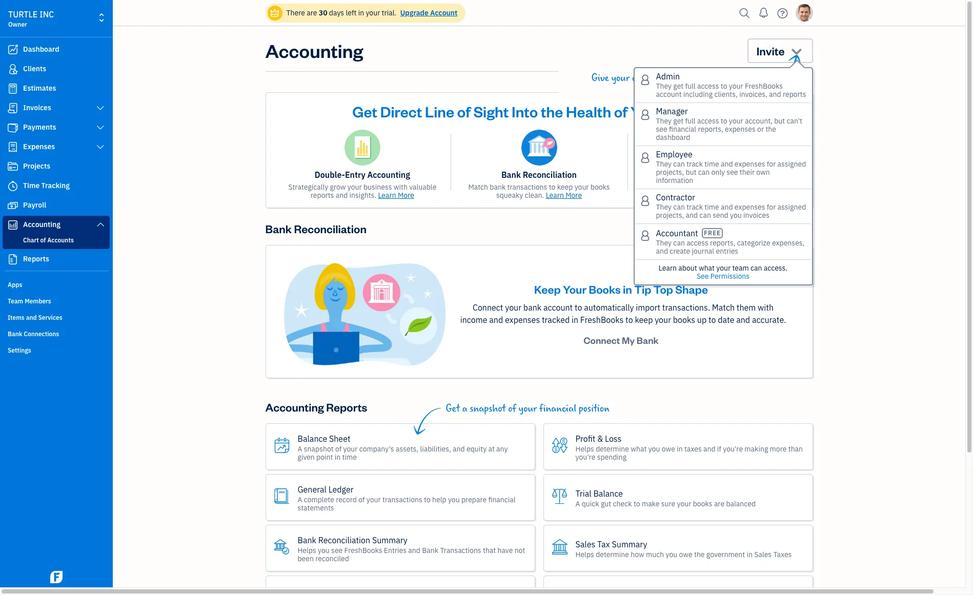 Task type: describe. For each thing, give the bounding box(es) containing it.
edit
[[728, 183, 740, 192]]

and inside admin they get full access to your freshbooks account including clients, invoices, and reports
[[769, 90, 781, 99]]

freshbooks inside bank reconciliation summary helps you see freshbooks entries and bank transactions that have not been reconciled
[[344, 546, 382, 555]]

your inside balance sheet a snapshot of your company's assets, liabilities, and equity at any given point in time
[[343, 444, 358, 454]]

1 horizontal spatial chart
[[644, 191, 661, 200]]

and inside profit & loss helps determine what you owe in taxes and if you're making more than you're spending
[[704, 444, 716, 454]]

account
[[430, 8, 458, 17]]

see inside the manager they get full access to your account, but can't see financial reports, expenses or the dashboard
[[656, 125, 667, 134]]

including
[[683, 90, 713, 99]]

top
[[654, 282, 673, 296]]

0 vertical spatial reconciliation
[[523, 170, 577, 180]]

1 horizontal spatial you're
[[723, 444, 743, 454]]

tracked
[[542, 315, 570, 325]]

make
[[642, 499, 660, 508]]

squeaky
[[496, 191, 523, 200]]

0 horizontal spatial bank reconciliation
[[265, 222, 367, 236]]

apps
[[8, 281, 22, 289]]

30
[[319, 8, 327, 17]]

full for admin
[[685, 82, 696, 91]]

determine for loss
[[596, 444, 629, 454]]

the inside sales tax summary helps determine how much you owe the government in sales taxes
[[694, 550, 705, 559]]

insights.
[[349, 191, 376, 200]]

1 vertical spatial sales
[[754, 550, 772, 559]]

can left the send
[[700, 211, 711, 220]]

connections
[[24, 330, 59, 338]]

the inside the manager they get full access to your account, but can't see financial reports, expenses or the dashboard
[[766, 125, 776, 134]]

0 vertical spatial are
[[307, 8, 317, 17]]

bank inside connect your bank account to automatically import transactions. match them with income and expenses tracked in freshbooks to keep your books up to date and accurate.
[[523, 303, 542, 313]]

entries
[[716, 247, 738, 256]]

reports, inside free they can access reports, categorize expenses, and create journal entries
[[710, 238, 736, 248]]

general ledger a complete record of your transactions to help you prepare financial statements
[[298, 484, 516, 513]]

of up accounts
[[743, 170, 751, 180]]

&
[[597, 434, 603, 444]]

check
[[613, 499, 632, 508]]

transactions inside match bank transactions to keep your books squeaky clean.
[[507, 183, 547, 192]]

estimates link
[[3, 79, 110, 98]]

estimate image
[[7, 84, 19, 94]]

of inside general ledger a complete record of your transactions to help you prepare financial statements
[[359, 495, 365, 504]]

more for bank reconciliation
[[566, 191, 582, 200]]

the inside journal entries and chart of accounts create journal entries and edit accounts in the chart of accounts with
[[780, 183, 791, 192]]

send
[[713, 211, 729, 220]]

more for double-entry accounting
[[398, 191, 414, 200]]

of inside balance sheet a snapshot of your company's assets, liabilities, and equity at any given point in time
[[335, 444, 342, 454]]

2 horizontal spatial accounts
[[752, 170, 788, 180]]

chevron large down image
[[96, 143, 105, 151]]

connect your bank account to begin matching your bank transactions image
[[282, 262, 446, 367]]

not
[[515, 546, 525, 555]]

clean.
[[525, 191, 544, 200]]

entry
[[345, 170, 365, 180]]

financial inside the manager they get full access to your account, but can't see financial reports, expenses or the dashboard
[[669, 125, 696, 134]]

chart of accounts
[[23, 236, 74, 244]]

in inside connect your bank account to automatically import transactions. match them with income and expenses tracked in freshbooks to keep your books up to date and accurate.
[[572, 315, 578, 325]]

to inside trial balance a quick gut check to make sure your books are balanced
[[634, 499, 640, 508]]

dashboard image
[[7, 45, 19, 55]]

reports inside reports link
[[23, 254, 49, 264]]

quick
[[582, 499, 599, 508]]

than
[[788, 444, 803, 454]]

in inside balance sheet a snapshot of your company's assets, liabilities, and equity at any given point in time
[[335, 453, 341, 462]]

of right health
[[614, 102, 628, 121]]

helps for bank reconciliation summary
[[298, 546, 316, 555]]

dashboard
[[23, 45, 59, 54]]

accurate.
[[752, 315, 786, 325]]

admin they get full access to your freshbooks account including clients, invoices, and reports
[[656, 71, 806, 99]]

with inside journal entries and chart of accounts create journal entries and edit accounts in the chart of accounts with
[[703, 191, 717, 200]]

see
[[697, 272, 709, 281]]

valuable
[[409, 183, 437, 192]]

they inside free they can access reports, categorize expenses, and create journal entries
[[656, 238, 672, 248]]

manager they get full access to your account, but can't see financial reports, expenses or the dashboard
[[656, 106, 802, 142]]

time for employee
[[705, 159, 719, 169]]

access for admin
[[697, 82, 719, 91]]

your inside match bank transactions to keep your books squeaky clean.
[[575, 183, 589, 192]]

position
[[579, 403, 610, 415]]

books inside connect your bank account to automatically import transactions. match them with income and expenses tracked in freshbooks to keep your books up to date and accurate.
[[673, 315, 695, 325]]

owe inside sales tax summary helps determine how much you owe the government in sales taxes
[[679, 550, 693, 559]]

bank connections link
[[3, 326, 110, 342]]

0 vertical spatial entries
[[675, 170, 702, 180]]

in left "tip"
[[623, 282, 632, 296]]

account inside connect your bank account to automatically import transactions. match them with income and expenses tracked in freshbooks to keep your books up to date and accurate.
[[544, 303, 573, 313]]

strategically grow your business with valuable reports and insights.
[[288, 183, 437, 200]]

point
[[316, 453, 333, 462]]

books inside match bank transactions to keep your books squeaky clean.
[[591, 183, 610, 192]]

turtle
[[8, 9, 38, 19]]

chevron large down image for invoices
[[96, 104, 105, 112]]

tracking
[[41, 181, 70, 190]]

get for manager
[[673, 116, 684, 126]]

spending
[[597, 453, 627, 462]]

get for get direct line of sight into the health of your business
[[352, 102, 377, 121]]

projects link
[[3, 157, 110, 176]]

your inside admin they get full access to your freshbooks account including clients, invoices, and reports
[[729, 82, 743, 91]]

making
[[745, 444, 768, 454]]

for for employee
[[767, 159, 776, 169]]

time tracking link
[[3, 177, 110, 195]]

dashboard
[[656, 133, 690, 142]]

time tracking
[[23, 181, 70, 190]]

your inside the learn about what your team can access. see permissions
[[716, 264, 731, 273]]

1 vertical spatial reports
[[326, 400, 367, 414]]

employee
[[656, 149, 693, 159]]

in inside profit & loss helps determine what you owe in taxes and if you're making more than you're spending
[[677, 444, 683, 454]]

and right income
[[489, 315, 503, 325]]

with inside strategically grow your business with valuable reports and insights.
[[394, 183, 408, 192]]

your inside the manager they get full access to your account, but can't see financial reports, expenses or the dashboard
[[729, 116, 743, 126]]

given
[[298, 453, 315, 462]]

you inside 'contractor they can track time and expenses for assigned projects, and can send you invoices'
[[730, 211, 742, 220]]

and inside main element
[[26, 314, 37, 322]]

how
[[631, 550, 644, 559]]

money image
[[7, 200, 19, 211]]

books inside trial balance a quick gut check to make sure your books are balanced
[[693, 499, 713, 508]]

but inside employee they can track time and expenses for assigned projects, but can only see their own information
[[686, 168, 697, 177]]

bank down strategically at left top
[[265, 222, 292, 236]]

invoices link
[[3, 99, 110, 117]]

loss
[[605, 434, 622, 444]]

your inside trial balance a quick gut check to make sure your books are balanced
[[677, 499, 691, 508]]

chevron large down image for payments
[[96, 124, 105, 132]]

and inside balance sheet a snapshot of your company's assets, liabilities, and equity at any given point in time
[[453, 444, 465, 454]]

and down them
[[736, 315, 750, 325]]

accounting link
[[3, 216, 110, 234]]

permissions
[[711, 272, 750, 281]]

owe inside profit & loss helps determine what you owe in taxes and if you're making more than you're spending
[[662, 444, 675, 454]]

for for contractor
[[767, 203, 776, 212]]

journal entries and chart of accounts create journal entries and edit accounts in the chart of accounts with
[[641, 170, 791, 200]]

project image
[[7, 162, 19, 172]]

0 vertical spatial journal
[[644, 170, 673, 180]]

can up "information"
[[673, 159, 685, 169]]

up
[[697, 315, 707, 325]]

journal entries and chart of accounts image
[[698, 130, 734, 166]]

to left automatically
[[575, 303, 582, 313]]

access for manager
[[697, 116, 719, 126]]

taxes
[[684, 444, 702, 454]]

dashboard link
[[3, 41, 110, 59]]

transactions inside general ledger a complete record of your transactions to help you prepare financial statements
[[383, 495, 422, 504]]

get direct line of sight into the health of your business
[[352, 102, 726, 121]]

get a snapshot of your financial position
[[446, 403, 610, 415]]

you inside general ledger a complete record of your transactions to help you prepare financial statements
[[448, 495, 460, 504]]

health
[[566, 102, 611, 121]]

of right line
[[457, 102, 471, 121]]

match inside connect your bank account to automatically import transactions. match them with income and expenses tracked in freshbooks to keep your books up to date and accurate.
[[712, 303, 735, 313]]

expenses inside 'contractor they can track time and expenses for assigned projects, and can send you invoices'
[[735, 203, 765, 212]]

sure
[[661, 499, 675, 508]]

match inside match bank transactions to keep your books squeaky clean.
[[468, 183, 488, 192]]

chevrondown image
[[790, 44, 804, 58]]

learn for reconciliation
[[546, 191, 564, 200]]

settings link
[[3, 343, 110, 358]]

services
[[38, 314, 62, 322]]

and left edit
[[714, 183, 726, 192]]

my
[[622, 334, 635, 346]]

in right left
[[358, 8, 364, 17]]

manager
[[656, 106, 688, 116]]

taxes
[[774, 550, 792, 559]]

team
[[8, 297, 23, 305]]

can inside the learn about what your team can access. see permissions
[[751, 264, 762, 273]]

transactions
[[440, 546, 481, 555]]

1 vertical spatial reconciliation
[[294, 222, 367, 236]]

and up accountant
[[686, 211, 698, 220]]

search image
[[737, 5, 753, 21]]

of right a
[[508, 403, 516, 415]]

connect my bank
[[584, 334, 659, 346]]

chevron large down image for accounting
[[96, 220, 105, 229]]

profit & loss helps determine what you owe in taxes and if you're making more than you're spending
[[576, 434, 803, 462]]

prepare
[[461, 495, 487, 504]]

free
[[704, 229, 721, 237]]

items and services link
[[3, 310, 110, 325]]

access inside free they can access reports, categorize expenses, and create journal entries
[[687, 238, 709, 248]]

account inside admin they get full access to your freshbooks account including clients, invoices, and reports
[[656, 90, 682, 99]]

1 horizontal spatial your
[[631, 102, 662, 121]]

complete
[[304, 495, 334, 504]]

sight
[[474, 102, 509, 121]]

your inside general ledger a complete record of your transactions to help you prepare financial statements
[[367, 495, 381, 504]]

bank left 'transactions'
[[422, 546, 438, 555]]

automatically
[[584, 303, 634, 313]]

1 vertical spatial accounts
[[671, 191, 701, 200]]

go to help image
[[775, 5, 791, 21]]

match bank transactions to keep your books squeaky clean.
[[468, 183, 610, 200]]

full for manager
[[685, 116, 696, 126]]

of inside main element
[[40, 236, 46, 244]]

reports inside admin they get full access to your freshbooks account including clients, invoices, and reports
[[783, 90, 806, 99]]

and down journal entries and chart of accounts image
[[704, 170, 718, 180]]

1 vertical spatial entries
[[690, 183, 712, 192]]

employee they can track time and expenses for assigned projects, but can only see their own information
[[656, 149, 806, 185]]

invoice image
[[7, 103, 19, 113]]

clients,
[[714, 90, 738, 99]]

a for trial balance
[[576, 499, 580, 508]]

bank up been
[[298, 535, 316, 545]]

expenses
[[23, 142, 55, 151]]

entries inside bank reconciliation summary helps you see freshbooks entries and bank transactions that have not been reconciled
[[384, 546, 407, 555]]

have
[[498, 546, 513, 555]]

freshbooks image
[[48, 571, 65, 584]]

1 vertical spatial financial
[[539, 403, 576, 415]]

you inside bank reconciliation summary helps you see freshbooks entries and bank transactions that have not been reconciled
[[318, 546, 330, 555]]

can left only
[[698, 168, 710, 177]]

in inside sales tax summary helps determine how much you owe the government in sales taxes
[[747, 550, 753, 559]]

timer image
[[7, 181, 19, 191]]

record
[[336, 495, 357, 504]]

balance inside trial balance a quick gut check to make sure your books are balanced
[[593, 488, 623, 499]]

only
[[712, 168, 725, 177]]



Task type: locate. For each thing, give the bounding box(es) containing it.
your inside strategically grow your business with valuable reports and insights.
[[348, 183, 362, 192]]

keep inside connect your bank account to automatically import transactions. match them with income and expenses tracked in freshbooks to keep your books up to date and accurate.
[[635, 315, 653, 325]]

invoices,
[[739, 90, 768, 99]]

2 vertical spatial reconciliation
[[318, 535, 370, 545]]

2 vertical spatial access
[[687, 238, 709, 248]]

bank inside main element
[[8, 330, 22, 338]]

learn more for bank reconciliation
[[546, 191, 582, 200]]

general
[[298, 484, 327, 495]]

double-entry accounting
[[315, 170, 410, 180]]

0 vertical spatial reports,
[[698, 125, 723, 134]]

the right into
[[541, 102, 563, 121]]

1 vertical spatial reports
[[311, 191, 334, 200]]

determine inside sales tax summary helps determine how much you owe the government in sales taxes
[[596, 550, 629, 559]]

0 vertical spatial reports
[[23, 254, 49, 264]]

1 vertical spatial chevron large down image
[[96, 124, 105, 132]]

connect your bank account to automatically import transactions. match them with income and expenses tracked in freshbooks to keep your books up to date and accurate.
[[460, 303, 786, 325]]

0 horizontal spatial connect
[[473, 303, 503, 313]]

you left taxes
[[648, 444, 660, 454]]

account up tracked
[[544, 303, 573, 313]]

bank inside button
[[637, 334, 659, 346]]

1 determine from the top
[[596, 444, 629, 454]]

see inside employee they can track time and expenses for assigned projects, but can only see their own information
[[727, 168, 738, 177]]

1 vertical spatial freshbooks
[[580, 315, 624, 325]]

1 vertical spatial determine
[[596, 550, 629, 559]]

1 horizontal spatial get
[[446, 403, 460, 415]]

for inside 'contractor they can track time and expenses for assigned projects, and can send you invoices'
[[767, 203, 776, 212]]

summary down general ledger a complete record of your transactions to help you prepare financial statements
[[372, 535, 408, 545]]

full inside admin they get full access to your freshbooks account including clients, invoices, and reports
[[685, 82, 696, 91]]

2 vertical spatial entries
[[384, 546, 407, 555]]

0 vertical spatial financial
[[669, 125, 696, 134]]

0 horizontal spatial reports
[[311, 191, 334, 200]]

1 for from the top
[[767, 159, 776, 169]]

to down clients,
[[721, 116, 727, 126]]

connect inside connect your bank account to automatically import transactions. match them with income and expenses tracked in freshbooks to keep your books up to date and accurate.
[[473, 303, 503, 313]]

1 horizontal spatial freshbooks
[[580, 315, 624, 325]]

bank
[[501, 170, 521, 180], [265, 222, 292, 236], [8, 330, 22, 338], [637, 334, 659, 346], [298, 535, 316, 545], [422, 546, 438, 555]]

summary for bank reconciliation summary
[[372, 535, 408, 545]]

track inside 'contractor they can track time and expenses for assigned projects, and can send you invoices'
[[687, 203, 703, 212]]

reports down 'chart of accounts'
[[23, 254, 49, 264]]

chart image
[[7, 220, 19, 230]]

2 vertical spatial chart
[[23, 236, 39, 244]]

get left direct
[[352, 102, 377, 121]]

to up my at right bottom
[[626, 315, 633, 325]]

summary up how at the right
[[612, 539, 647, 549]]

full
[[685, 82, 696, 91], [685, 116, 696, 126]]

2 more from the left
[[566, 191, 582, 200]]

there
[[286, 8, 305, 17]]

get inside admin they get full access to your freshbooks account including clients, invoices, and reports
[[673, 82, 684, 91]]

balance up gut
[[593, 488, 623, 499]]

0 horizontal spatial summary
[[372, 535, 408, 545]]

1 vertical spatial time
[[705, 203, 719, 212]]

double-entry accounting image
[[344, 130, 380, 166]]

financial right prepare
[[488, 495, 516, 504]]

help
[[432, 495, 446, 504]]

2 learn more from the left
[[546, 191, 582, 200]]

1 more from the left
[[398, 191, 414, 200]]

and inside strategically grow your business with valuable reports and insights.
[[336, 191, 348, 200]]

0 vertical spatial chevron large down image
[[96, 104, 105, 112]]

learn more right insights.
[[378, 191, 414, 200]]

books down transactions.
[[673, 315, 695, 325]]

reports link
[[3, 250, 110, 269]]

get for admin
[[673, 82, 684, 91]]

access.
[[764, 264, 788, 273]]

get for get a snapshot of your financial position
[[446, 403, 460, 415]]

match up date
[[712, 303, 735, 313]]

your right keep
[[563, 282, 587, 296]]

learn more
[[378, 191, 414, 200], [546, 191, 582, 200]]

with up accurate.
[[758, 303, 774, 313]]

3 they from the top
[[656, 159, 672, 169]]

summary for sales tax summary
[[612, 539, 647, 549]]

expenses inside employee they can track time and expenses for assigned projects, but can only see their own information
[[735, 159, 765, 169]]

0 vertical spatial transactions
[[507, 183, 547, 192]]

connect for your
[[473, 303, 503, 313]]

projects, down contractor
[[656, 211, 684, 220]]

time for contractor
[[705, 203, 719, 212]]

2 horizontal spatial chart
[[720, 170, 741, 180]]

a inside general ledger a complete record of your transactions to help you prepare financial statements
[[298, 495, 302, 504]]

learn for entry
[[378, 191, 396, 200]]

assigned up expenses,
[[778, 203, 806, 212]]

close image
[[794, 99, 806, 111]]

2 chevron large down image from the top
[[96, 124, 105, 132]]

assigned inside 'contractor they can track time and expenses for assigned projects, and can send you invoices'
[[778, 203, 806, 212]]

learn about what your team can access. see permissions
[[659, 264, 788, 281]]

reports inside strategically grow your business with valuable reports and insights.
[[311, 191, 334, 200]]

can left journal
[[673, 238, 685, 248]]

1 vertical spatial connect
[[584, 334, 620, 346]]

1 horizontal spatial reports
[[326, 400, 367, 414]]

accounts up accounts
[[752, 170, 788, 180]]

can
[[673, 159, 685, 169], [698, 168, 710, 177], [673, 203, 685, 212], [700, 211, 711, 220], [673, 238, 685, 248], [751, 264, 762, 273]]

to left help
[[424, 495, 431, 504]]

expense image
[[7, 142, 19, 152]]

owe right much in the bottom right of the page
[[679, 550, 693, 559]]

1 horizontal spatial more
[[566, 191, 582, 200]]

you inside sales tax summary helps determine how much you owe the government in sales taxes
[[666, 550, 677, 559]]

a down trial
[[576, 499, 580, 508]]

1 horizontal spatial sales
[[754, 550, 772, 559]]

1 chevron large down image from the top
[[96, 104, 105, 112]]

0 horizontal spatial see
[[331, 546, 343, 555]]

expenses inside the manager they get full access to your account, but can't see financial reports, expenses or the dashboard
[[725, 125, 756, 134]]

and inside free they can access reports, categorize expenses, and create journal entries
[[656, 247, 668, 256]]

into
[[512, 102, 538, 121]]

summary
[[372, 535, 408, 545], [612, 539, 647, 549]]

1 vertical spatial get
[[673, 116, 684, 126]]

see right only
[[727, 168, 738, 177]]

company's
[[359, 444, 394, 454]]

of down accounting link
[[40, 236, 46, 244]]

payment image
[[7, 123, 19, 133]]

of right the record
[[359, 495, 365, 504]]

they inside employee they can track time and expenses for assigned projects, but can only see their own information
[[656, 159, 672, 169]]

2 full from the top
[[685, 116, 696, 126]]

get
[[673, 82, 684, 91], [673, 116, 684, 126]]

with left valuable
[[394, 183, 408, 192]]

3 chevron large down image from the top
[[96, 220, 105, 229]]

estimates
[[23, 84, 56, 93]]

0 vertical spatial determine
[[596, 444, 629, 454]]

they for contractor
[[656, 203, 672, 212]]

trial balance a quick gut check to make sure your books are balanced
[[576, 488, 756, 508]]

track for employee
[[687, 159, 703, 169]]

and inside employee they can track time and expenses for assigned projects, but can only see their own information
[[721, 159, 733, 169]]

reconciliation up match bank transactions to keep your books squeaky clean.
[[523, 170, 577, 180]]

get
[[352, 102, 377, 121], [446, 403, 460, 415]]

transactions down bank reconciliation image
[[507, 183, 547, 192]]

to inside admin they get full access to your freshbooks account including clients, invoices, and reports
[[721, 82, 727, 91]]

get inside the manager they get full access to your account, but can't see financial reports, expenses or the dashboard
[[673, 116, 684, 126]]

they up "information"
[[656, 159, 672, 169]]

you right the send
[[730, 211, 742, 220]]

owe
[[662, 444, 675, 454], [679, 550, 693, 559]]

books
[[589, 282, 621, 296]]

information
[[656, 176, 693, 185]]

client image
[[7, 64, 19, 74]]

projects, for contractor
[[656, 211, 684, 220]]

they left journal
[[656, 238, 672, 248]]

but inside the manager they get full access to your account, but can't see financial reports, expenses or the dashboard
[[774, 116, 785, 126]]

see
[[656, 125, 667, 134], [727, 168, 738, 177], [331, 546, 343, 555]]

government
[[707, 550, 745, 559]]

payroll
[[23, 200, 46, 210]]

chevron large down image inside accounting link
[[96, 220, 105, 229]]

what down journal
[[699, 264, 715, 273]]

the right or
[[766, 125, 776, 134]]

determine inside profit & loss helps determine what you owe in taxes and if you're making more than you're spending
[[596, 444, 629, 454]]

4 they from the top
[[656, 203, 672, 212]]

1 horizontal spatial keep
[[635, 315, 653, 325]]

access down free
[[687, 238, 709, 248]]

they inside 'contractor they can track time and expenses for assigned projects, and can send you invoices'
[[656, 203, 672, 212]]

time
[[23, 181, 40, 190]]

direct
[[380, 102, 422, 121]]

1 horizontal spatial balance
[[593, 488, 623, 499]]

they for manager
[[656, 116, 672, 126]]

connect up income
[[473, 303, 503, 313]]

1 vertical spatial keep
[[635, 315, 653, 325]]

freshbooks
[[745, 82, 783, 91], [580, 315, 624, 325], [344, 546, 382, 555]]

2 vertical spatial freshbooks
[[344, 546, 382, 555]]

notifications image
[[756, 3, 772, 23]]

tax
[[597, 539, 610, 549]]

helps inside sales tax summary helps determine how much you owe the government in sales taxes
[[576, 550, 594, 559]]

ledger
[[329, 484, 354, 495]]

a for balance sheet
[[298, 444, 302, 454]]

they down create
[[656, 203, 672, 212]]

1 vertical spatial what
[[631, 444, 647, 454]]

0 vertical spatial accounts
[[752, 170, 788, 180]]

create
[[641, 183, 662, 192]]

1 get from the top
[[673, 82, 684, 91]]

1 horizontal spatial snapshot
[[470, 403, 506, 415]]

assigned for employee
[[778, 159, 806, 169]]

you right help
[[448, 495, 460, 504]]

0 vertical spatial reports
[[783, 90, 806, 99]]

0 horizontal spatial get
[[352, 102, 377, 121]]

balance inside balance sheet a snapshot of your company's assets, liabilities, and equity at any given point in time
[[298, 434, 327, 444]]

main element
[[0, 0, 138, 588]]

they up manager
[[656, 82, 672, 91]]

0 horizontal spatial match
[[468, 183, 488, 192]]

0 horizontal spatial with
[[394, 183, 408, 192]]

learn more for double-entry accounting
[[378, 191, 414, 200]]

upgrade account link
[[398, 8, 458, 17]]

0 horizontal spatial financial
[[488, 495, 516, 504]]

bank down the items
[[8, 330, 22, 338]]

bank reconciliation image
[[521, 130, 557, 166]]

in right accounts
[[773, 183, 779, 192]]

reports, down business
[[698, 125, 723, 134]]

1 horizontal spatial learn
[[546, 191, 564, 200]]

bank right my at right bottom
[[637, 334, 659, 346]]

of right create
[[663, 191, 669, 200]]

books right sure
[[693, 499, 713, 508]]

2 horizontal spatial see
[[727, 168, 738, 177]]

1 vertical spatial for
[[767, 203, 776, 212]]

reconciliation down grow
[[294, 222, 367, 236]]

chevron large down image
[[96, 104, 105, 112], [96, 124, 105, 132], [96, 220, 105, 229]]

learn right clean.
[[546, 191, 564, 200]]

report image
[[7, 254, 19, 265]]

determine down loss
[[596, 444, 629, 454]]

reconciliation inside bank reconciliation summary helps you see freshbooks entries and bank transactions that have not been reconciled
[[318, 535, 370, 545]]

determine for summary
[[596, 550, 629, 559]]

snapshot inside balance sheet a snapshot of your company's assets, liabilities, and equity at any given point in time
[[304, 444, 334, 454]]

you're down profit
[[576, 453, 596, 462]]

in inside journal entries and chart of accounts create journal entries and edit accounts in the chart of accounts with
[[773, 183, 779, 192]]

to right up
[[709, 315, 716, 325]]

business
[[364, 183, 392, 192]]

chart up edit
[[720, 170, 741, 180]]

match left squeaky
[[468, 183, 488, 192]]

assigned inside employee they can track time and expenses for assigned projects, but can only see their own information
[[778, 159, 806, 169]]

0 horizontal spatial accounts
[[47, 236, 74, 244]]

2 they from the top
[[656, 116, 672, 126]]

payroll link
[[3, 196, 110, 215]]

financial inside general ledger a complete record of your transactions to help you prepare financial statements
[[488, 495, 516, 504]]

bank up squeaky
[[501, 170, 521, 180]]

projects, inside 'contractor they can track time and expenses for assigned projects, and can send you invoices'
[[656, 211, 684, 220]]

0 vertical spatial connect
[[473, 303, 503, 313]]

expenses left tracked
[[505, 315, 540, 325]]

and left their
[[721, 159, 733, 169]]

and inside bank reconciliation summary helps you see freshbooks entries and bank transactions that have not been reconciled
[[408, 546, 420, 555]]

what inside the learn about what your team can access. see permissions
[[699, 264, 715, 273]]

items and services
[[8, 314, 62, 322]]

bank down keep
[[523, 303, 542, 313]]

access inside the manager they get full access to your account, but can't see financial reports, expenses or the dashboard
[[697, 116, 719, 126]]

1 assigned from the top
[[778, 159, 806, 169]]

1 horizontal spatial learn more
[[546, 191, 582, 200]]

summary inside sales tax summary helps determine how much you owe the government in sales taxes
[[612, 539, 647, 549]]

can't
[[787, 116, 802, 126]]

a
[[298, 444, 302, 454], [298, 495, 302, 504], [576, 499, 580, 508]]

to inside general ledger a complete record of your transactions to help you prepare financial statements
[[424, 495, 431, 504]]

learn inside the learn about what your team can access. see permissions
[[659, 264, 677, 273]]

and left insights.
[[336, 191, 348, 200]]

0 horizontal spatial snapshot
[[304, 444, 334, 454]]

1 vertical spatial access
[[697, 116, 719, 126]]

0 horizontal spatial transactions
[[383, 495, 422, 504]]

1 they from the top
[[656, 82, 672, 91]]

snapshot right a
[[470, 403, 506, 415]]

contractor
[[656, 192, 695, 203]]

see right been
[[331, 546, 343, 555]]

5 they from the top
[[656, 238, 672, 248]]

grow
[[330, 183, 346, 192]]

2 vertical spatial books
[[693, 499, 713, 508]]

much
[[646, 550, 664, 559]]

they up dashboard
[[656, 116, 672, 126]]

connect for my
[[584, 334, 620, 346]]

time inside 'contractor they can track time and expenses for assigned projects, and can send you invoices'
[[705, 203, 719, 212]]

keep your books in tip top shape
[[534, 282, 708, 296]]

1 vertical spatial assigned
[[778, 203, 806, 212]]

owe left taxes
[[662, 444, 675, 454]]

to inside the manager they get full access to your account, but can't see financial reports, expenses or the dashboard
[[721, 116, 727, 126]]

1 vertical spatial owe
[[679, 550, 693, 559]]

reconciliation
[[523, 170, 577, 180], [294, 222, 367, 236], [318, 535, 370, 545]]

can up accountant
[[673, 203, 685, 212]]

1 projects, from the top
[[656, 168, 684, 177]]

connect
[[473, 303, 503, 313], [584, 334, 620, 346]]

date
[[718, 315, 735, 325]]

chart inside main element
[[23, 236, 39, 244]]

0 vertical spatial keep
[[557, 183, 573, 192]]

line
[[425, 102, 454, 121]]

reports, inside the manager they get full access to your account, but can't see financial reports, expenses or the dashboard
[[698, 125, 723, 134]]

time down journal entries and chart of accounts create journal entries and edit accounts in the chart of accounts with
[[705, 203, 719, 212]]

chevron large down image inside payments link
[[96, 124, 105, 132]]

expenses left or
[[725, 125, 756, 134]]

tip
[[634, 282, 651, 296]]

in right the point
[[335, 453, 341, 462]]

0 vertical spatial assigned
[[778, 159, 806, 169]]

team members link
[[3, 293, 110, 309]]

0 horizontal spatial freshbooks
[[344, 546, 382, 555]]

keep inside match bank transactions to keep your books squeaky clean.
[[557, 183, 573, 192]]

balanced
[[726, 499, 756, 508]]

0 horizontal spatial sales
[[576, 539, 595, 549]]

that
[[483, 546, 496, 555]]

projects, inside employee they can track time and expenses for assigned projects, but can only see their own information
[[656, 168, 684, 177]]

access up business
[[697, 82, 719, 91]]

learn more right clean.
[[546, 191, 582, 200]]

accounting inside main element
[[23, 220, 60, 229]]

0 horizontal spatial chart
[[23, 236, 39, 244]]

helps for profit & loss
[[576, 444, 594, 454]]

own
[[757, 168, 770, 177]]

1 vertical spatial match
[[712, 303, 735, 313]]

contractor they can track time and expenses for assigned projects, and can send you invoices
[[656, 192, 806, 220]]

1 horizontal spatial transactions
[[507, 183, 547, 192]]

transactions.
[[662, 303, 710, 313]]

and down edit
[[721, 203, 733, 212]]

members
[[25, 297, 51, 305]]

time inside balance sheet a snapshot of your company's assets, liabilities, and equity at any given point in time
[[342, 453, 357, 462]]

1 vertical spatial full
[[685, 116, 696, 126]]

you right much in the bottom right of the page
[[666, 550, 677, 559]]

access inside admin they get full access to your freshbooks account including clients, invoices, and reports
[[697, 82, 719, 91]]

expenses,
[[772, 238, 805, 248]]

accounts inside main element
[[47, 236, 74, 244]]

1 vertical spatial snapshot
[[304, 444, 334, 454]]

journal up create
[[644, 170, 673, 180]]

transactions left help
[[383, 495, 422, 504]]

1 horizontal spatial connect
[[584, 334, 620, 346]]

1 vertical spatial reports,
[[710, 238, 736, 248]]

books left create
[[591, 183, 610, 192]]

double-
[[315, 170, 345, 180]]

expenses inside connect your bank account to automatically import transactions. match them with income and expenses tracked in freshbooks to keep your books up to date and accurate.
[[505, 315, 540, 325]]

determine down 'tax'
[[596, 550, 629, 559]]

keep
[[534, 282, 561, 296]]

business
[[665, 102, 726, 121]]

they for employee
[[656, 159, 672, 169]]

0 vertical spatial books
[[591, 183, 610, 192]]

connect inside button
[[584, 334, 620, 346]]

a down general
[[298, 495, 302, 504]]

journal
[[692, 247, 714, 256]]

and left equity
[[453, 444, 465, 454]]

0 vertical spatial account
[[656, 90, 682, 99]]

1 full from the top
[[685, 82, 696, 91]]

0 vertical spatial get
[[352, 102, 377, 121]]

0 horizontal spatial balance
[[298, 434, 327, 444]]

1 horizontal spatial summary
[[612, 539, 647, 549]]

to right including
[[721, 82, 727, 91]]

0 vertical spatial access
[[697, 82, 719, 91]]

bank connections
[[8, 330, 59, 338]]

1 horizontal spatial owe
[[679, 550, 693, 559]]

reconciled
[[315, 554, 349, 563]]

projects, for employee
[[656, 168, 684, 177]]

there are 30 days left in your trial. upgrade account
[[286, 8, 458, 17]]

sales left taxes
[[754, 550, 772, 559]]

helps down profit
[[576, 444, 594, 454]]

1 track from the top
[[687, 159, 703, 169]]

time inside employee they can track time and expenses for assigned projects, but can only see their own information
[[705, 159, 719, 169]]

1 vertical spatial chart
[[644, 191, 661, 200]]

0 vertical spatial but
[[774, 116, 785, 126]]

what inside profit & loss helps determine what you owe in taxes and if you're making more than you're spending
[[631, 444, 647, 454]]

1 vertical spatial books
[[673, 315, 695, 325]]

to left make
[[634, 499, 640, 508]]

chart down "information"
[[644, 191, 661, 200]]

0 horizontal spatial account
[[544, 303, 573, 313]]

0 horizontal spatial your
[[563, 282, 587, 296]]

2 determine from the top
[[596, 550, 629, 559]]

bank inside match bank transactions to keep your books squeaky clean.
[[490, 183, 506, 192]]

0 vertical spatial your
[[631, 102, 662, 121]]

assigned for contractor
[[778, 203, 806, 212]]

1 learn more from the left
[[378, 191, 414, 200]]

0 horizontal spatial learn more
[[378, 191, 414, 200]]

they for admin
[[656, 82, 672, 91]]

freshbooks inside admin they get full access to your freshbooks account including clients, invoices, and reports
[[745, 82, 783, 91]]

are inside trial balance a quick gut check to make sure your books are balanced
[[714, 499, 725, 508]]

2 projects, from the top
[[656, 211, 684, 220]]

items
[[8, 314, 25, 322]]

learn left about
[[659, 264, 677, 273]]

see inside bank reconciliation summary helps you see freshbooks entries and bank transactions that have not been reconciled
[[331, 546, 343, 555]]

can inside free they can access reports, categorize expenses, and create journal entries
[[673, 238, 685, 248]]

track for contractor
[[687, 203, 703, 212]]

accounting reports
[[265, 400, 367, 414]]

0 vertical spatial see
[[656, 125, 667, 134]]

any
[[496, 444, 508, 454]]

a for general ledger
[[298, 495, 302, 504]]

bank reconciliation up match bank transactions to keep your books squeaky clean.
[[501, 170, 577, 180]]

0 vertical spatial bank
[[490, 183, 506, 192]]

a inside trial balance a quick gut check to make sure your books are balanced
[[576, 499, 580, 508]]

accounts down "information"
[[671, 191, 701, 200]]

expenses
[[725, 125, 756, 134], [735, 159, 765, 169], [735, 203, 765, 212], [505, 315, 540, 325]]

to inside match bank transactions to keep your books squeaky clean.
[[549, 183, 556, 192]]

snapshot down sheet
[[304, 444, 334, 454]]

0 vertical spatial snapshot
[[470, 403, 506, 415]]

invoices
[[23, 103, 51, 112]]

1 vertical spatial account
[[544, 303, 573, 313]]

or
[[757, 125, 764, 134]]

what
[[699, 264, 715, 273], [631, 444, 647, 454]]

accounts
[[752, 170, 788, 180], [671, 191, 701, 200], [47, 236, 74, 244]]

2 track from the top
[[687, 203, 703, 212]]

0 vertical spatial time
[[705, 159, 719, 169]]

keep right clean.
[[557, 183, 573, 192]]

0 vertical spatial full
[[685, 82, 696, 91]]

and left create on the right of the page
[[656, 247, 668, 256]]

access up journal entries and chart of accounts image
[[697, 116, 719, 126]]

reports up sheet
[[326, 400, 367, 414]]

1 vertical spatial journal
[[664, 183, 688, 192]]

helps for sales tax summary
[[576, 550, 594, 559]]

0 vertical spatial balance
[[298, 434, 327, 444]]

statements
[[298, 503, 334, 513]]

liabilities,
[[420, 444, 451, 454]]

0 vertical spatial get
[[673, 82, 684, 91]]

2 vertical spatial financial
[[488, 495, 516, 504]]

you inside profit & loss helps determine what you owe in taxes and if you're making more than you're spending
[[648, 444, 660, 454]]

see down manager
[[656, 125, 667, 134]]

profit
[[576, 434, 596, 444]]

your up dashboard
[[631, 102, 662, 121]]

2 for from the top
[[767, 203, 776, 212]]

with inside connect your bank account to automatically import transactions. match them with income and expenses tracked in freshbooks to keep your books up to date and accurate.
[[758, 303, 774, 313]]

and left if
[[704, 444, 716, 454]]

1 vertical spatial bank
[[523, 303, 542, 313]]

freshbooks inside connect your bank account to automatically import transactions. match them with income and expenses tracked in freshbooks to keep your books up to date and accurate.
[[580, 315, 624, 325]]

helps inside profit & loss helps determine what you owe in taxes and if you're making more than you're spending
[[576, 444, 594, 454]]

2 vertical spatial chevron large down image
[[96, 220, 105, 229]]

1 horizontal spatial bank reconciliation
[[501, 170, 577, 180]]

clients link
[[3, 60, 110, 78]]

0 vertical spatial freshbooks
[[745, 82, 783, 91]]

crown image
[[269, 7, 280, 18]]

1 vertical spatial but
[[686, 168, 697, 177]]

invoices
[[744, 211, 770, 220]]

you
[[730, 211, 742, 220], [648, 444, 660, 454], [448, 495, 460, 504], [318, 546, 330, 555], [666, 550, 677, 559]]

admin
[[656, 71, 680, 82]]

2 assigned from the top
[[778, 203, 806, 212]]

0 vertical spatial sales
[[576, 539, 595, 549]]

2 get from the top
[[673, 116, 684, 126]]

0 horizontal spatial you're
[[576, 453, 596, 462]]

chevron large down image inside invoices link
[[96, 104, 105, 112]]

sales tax summary helps determine how much you owe the government in sales taxes
[[576, 539, 792, 559]]



Task type: vqa. For each thing, say whether or not it's contained in the screenshot.


